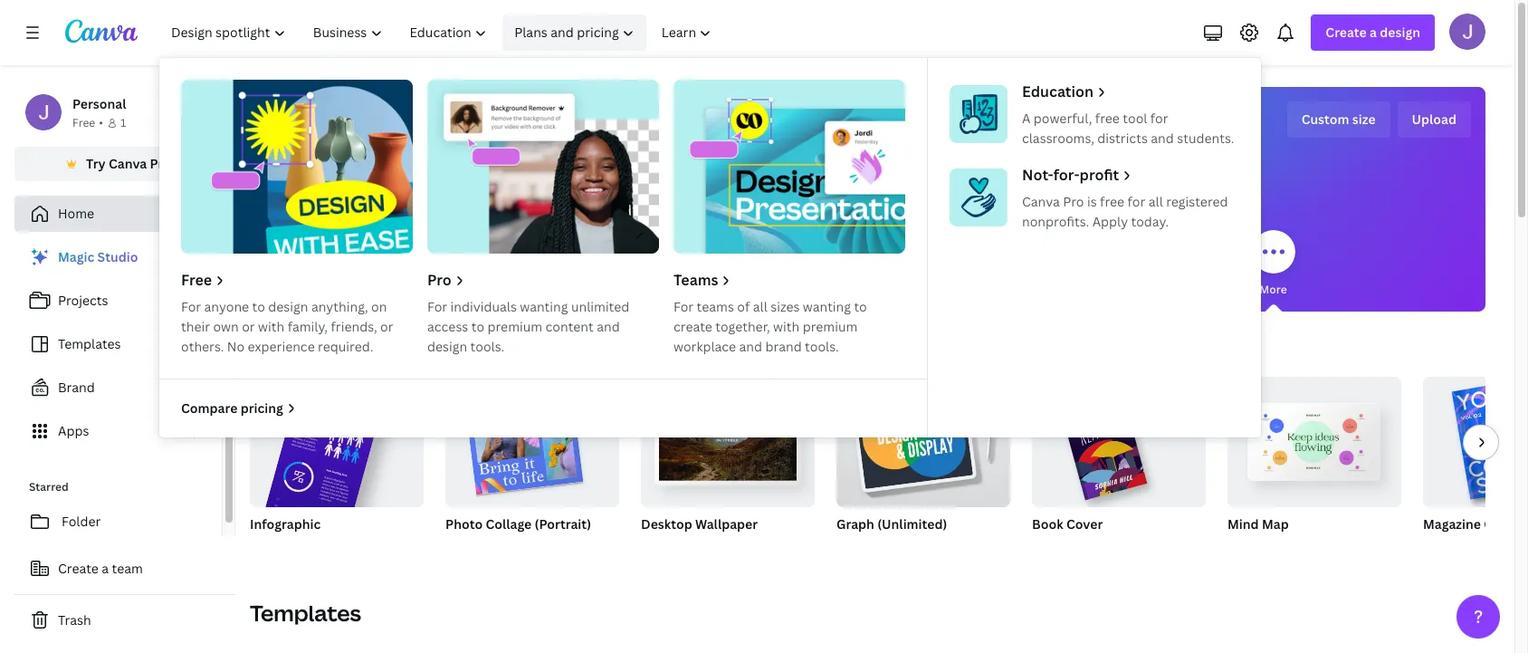 Task type: vqa. For each thing, say whether or not it's contained in the screenshot.
video
no



Task type: locate. For each thing, give the bounding box(es) containing it.
teams
[[674, 270, 719, 290]]

(unlimited)
[[878, 515, 948, 533]]

0 vertical spatial a
[[1370, 24, 1378, 41]]

or
[[242, 318, 255, 335], [380, 318, 394, 335]]

0 horizontal spatial a
[[102, 560, 109, 577]]

× inside book cover 1410 × 2250 px
[[1061, 539, 1066, 554]]

0 horizontal spatial px
[[314, 539, 326, 554]]

pricing right plans
[[577, 24, 619, 41]]

projects link
[[14, 283, 222, 319]]

and down unlimited
[[597, 318, 620, 335]]

for inside for anyone to design anything, on their own or with family, friends, or others. no experience required.
[[181, 298, 201, 315]]

pro left is
[[1064, 193, 1085, 210]]

try
[[86, 155, 106, 172], [250, 341, 275, 362]]

premium down individuals
[[488, 318, 543, 335]]

for up create
[[674, 298, 694, 315]]

1 vertical spatial you
[[463, 282, 482, 297]]

0 vertical spatial free
[[72, 115, 95, 130]]

upload button
[[1398, 101, 1472, 138]]

None search field
[[596, 168, 1140, 205]]

× inside infographic 800 × 2000 px
[[274, 539, 280, 554]]

a up size
[[1370, 24, 1378, 41]]

pro up "home" link
[[150, 155, 171, 172]]

projects
[[58, 292, 108, 309]]

templates down projects
[[58, 335, 121, 352]]

for inside for individuals wanting unlimited access to premium content and design tools.
[[428, 298, 448, 315]]

1 premium from the left
[[488, 318, 543, 335]]

2 with from the left
[[774, 318, 800, 335]]

1 vertical spatial all
[[753, 298, 768, 315]]

a
[[1023, 110, 1031, 127]]

to right the sizes
[[855, 298, 867, 315]]

tools. inside the for teams of all sizes wanting to create together, with premium workplace and brand tools.
[[805, 338, 839, 355]]

for up 'their'
[[181, 298, 201, 315]]

with up experience
[[258, 318, 285, 335]]

templates link
[[14, 326, 222, 362]]

3 × from the left
[[1442, 539, 1447, 554]]

2 horizontal spatial to
[[855, 298, 867, 315]]

infographic group
[[248, 364, 424, 595]]

with inside for anyone to design anything, on their own or with family, friends, or others. no experience required.
[[258, 318, 285, 335]]

1 vertical spatial for
[[1128, 193, 1146, 210]]

wallpaper
[[696, 515, 758, 533]]

(portrait)
[[535, 515, 591, 533]]

upload
[[1413, 111, 1457, 128]]

•
[[99, 115, 103, 130]]

or down on
[[380, 318, 394, 335]]

magazine cover group
[[1424, 377, 1529, 556]]

1 vertical spatial canva
[[1023, 193, 1060, 210]]

2 horizontal spatial ×
[[1442, 539, 1447, 554]]

0 horizontal spatial you
[[463, 282, 482, 297]]

canva pro is free for all registered nonprofits. apply today.
[[1023, 193, 1229, 230]]

2 premium from the left
[[803, 318, 858, 335]]

compare pricing link
[[181, 399, 298, 418]]

× right 800 at bottom
[[274, 539, 280, 554]]

templates
[[58, 335, 121, 352], [250, 598, 361, 628]]

1 horizontal spatial pricing
[[577, 24, 619, 41]]

1 horizontal spatial canva
[[1023, 193, 1060, 210]]

canva up nonprofits.
[[1023, 193, 1060, 210]]

1 horizontal spatial wanting
[[803, 298, 851, 315]]

wanting up content
[[520, 298, 568, 315]]

teams
[[697, 298, 734, 315]]

px right 2250 at the bottom of the page
[[1097, 539, 1109, 554]]

0 vertical spatial create
[[1326, 24, 1367, 41]]

mind map group
[[1228, 370, 1402, 556]]

today?
[[964, 108, 1066, 147]]

0 horizontal spatial ×
[[274, 539, 280, 554]]

cover inside book cover 1410 × 2250 px
[[1067, 515, 1103, 533]]

1 tools. from the left
[[471, 338, 505, 355]]

0 horizontal spatial free
[[72, 115, 95, 130]]

magazine
[[1424, 515, 1482, 533]]

for inside "canva pro is free for all registered nonprofits. apply today."
[[1128, 193, 1146, 210]]

1410 × 2250 px button
[[1033, 538, 1128, 556]]

1 vertical spatial pro
[[1064, 193, 1085, 210]]

px right 2000 on the left bottom of the page
[[314, 539, 326, 554]]

plans and pricing menu
[[159, 58, 1262, 437]]

try something new
[[250, 341, 400, 362]]

you up individuals
[[463, 282, 482, 297]]

1 vertical spatial try
[[250, 341, 275, 362]]

2 horizontal spatial pro
[[1064, 193, 1085, 210]]

all up the today.
[[1149, 193, 1164, 210]]

to
[[252, 298, 265, 315], [855, 298, 867, 315], [472, 318, 485, 335]]

tool
[[1123, 110, 1148, 127]]

0 horizontal spatial cover
[[1067, 515, 1103, 533]]

for right tool
[[1151, 110, 1169, 127]]

1 horizontal spatial free
[[181, 270, 212, 290]]

free inside "a powerful, free tool for classrooms, districts and students."
[[1096, 110, 1120, 127]]

1 vertical spatial free
[[1101, 193, 1125, 210]]

1 vertical spatial free
[[181, 270, 212, 290]]

1 horizontal spatial all
[[1149, 193, 1164, 210]]

× inside magazine cover 8.5 × 11 in
[[1442, 539, 1447, 554]]

2 or from the left
[[380, 318, 394, 335]]

pricing inside dropdown button
[[577, 24, 619, 41]]

districts
[[1098, 130, 1148, 147]]

0 horizontal spatial to
[[252, 298, 265, 315]]

a inside 'create a design' dropdown button
[[1370, 24, 1378, 41]]

for up the today.
[[1128, 193, 1146, 210]]

to down individuals
[[472, 318, 485, 335]]

to inside for individuals wanting unlimited access to premium content and design tools.
[[472, 318, 485, 335]]

1 wanting from the left
[[520, 298, 568, 315]]

0 horizontal spatial templates
[[58, 335, 121, 352]]

group for graph (unlimited)
[[837, 377, 1011, 507]]

0 horizontal spatial premium
[[488, 318, 543, 335]]

with down the sizes
[[774, 318, 800, 335]]

photo collage (portrait)
[[446, 515, 591, 533]]

canva inside button
[[109, 155, 147, 172]]

× for book cover
[[1061, 539, 1066, 554]]

pricing right the compare
[[241, 399, 283, 417]]

0 horizontal spatial wanting
[[520, 298, 568, 315]]

1 px from the left
[[314, 539, 326, 554]]

design
[[1381, 24, 1421, 41], [866, 108, 958, 147], [268, 298, 308, 315], [428, 338, 468, 355]]

all right the of at left
[[753, 298, 768, 315]]

mind
[[1228, 515, 1260, 533]]

0 horizontal spatial or
[[242, 318, 255, 335]]

×
[[274, 539, 280, 554], [1061, 539, 1066, 554], [1442, 539, 1447, 554]]

premium
[[488, 318, 543, 335], [803, 318, 858, 335]]

and inside "a powerful, free tool for classrooms, districts and students."
[[1151, 130, 1175, 147]]

0 vertical spatial pro
[[150, 155, 171, 172]]

with
[[258, 318, 285, 335], [774, 318, 800, 335]]

0 horizontal spatial canva
[[109, 155, 147, 172]]

wanting right the sizes
[[803, 298, 851, 315]]

for up individuals
[[443, 282, 460, 297]]

templates down 800 × 2000 px button
[[250, 598, 361, 628]]

try for try something new
[[250, 341, 275, 362]]

pro up access
[[428, 270, 452, 290]]

anything,
[[311, 298, 368, 315]]

1 horizontal spatial with
[[774, 318, 800, 335]]

trash link
[[14, 602, 235, 639]]

1 horizontal spatial create
[[1326, 24, 1367, 41]]

and
[[551, 24, 574, 41], [1151, 130, 1175, 147], [597, 318, 620, 335], [740, 338, 763, 355]]

0 vertical spatial for
[[1151, 110, 1169, 127]]

anyone
[[204, 298, 249, 315]]

cover up 2250 at the bottom of the page
[[1067, 515, 1103, 533]]

with for free
[[258, 318, 285, 335]]

and down together,
[[740, 338, 763, 355]]

2 × from the left
[[1061, 539, 1066, 554]]

px inside infographic 800 × 2000 px
[[314, 539, 326, 554]]

for
[[443, 282, 460, 297], [181, 298, 201, 315], [428, 298, 448, 315], [674, 298, 694, 315]]

for
[[1151, 110, 1169, 127], [1128, 193, 1146, 210]]

list
[[14, 239, 222, 449]]

1 vertical spatial create
[[58, 560, 99, 577]]

1 horizontal spatial ×
[[1061, 539, 1066, 554]]

create up custom size
[[1326, 24, 1367, 41]]

to right the anyone
[[252, 298, 265, 315]]

try down '•'
[[86, 155, 106, 172]]

for for teams
[[674, 298, 694, 315]]

and right districts
[[1151, 130, 1175, 147]]

× left 11
[[1442, 539, 1447, 554]]

cover right magazine
[[1485, 515, 1521, 533]]

1 × from the left
[[274, 539, 280, 554]]

0 horizontal spatial pricing
[[241, 399, 283, 417]]

0 horizontal spatial tools.
[[471, 338, 505, 355]]

cover inside magazine cover 8.5 × 11 in
[[1485, 515, 1521, 533]]

tools. right brand
[[805, 338, 839, 355]]

new
[[367, 341, 400, 362]]

try right no
[[250, 341, 275, 362]]

px
[[314, 539, 326, 554], [1097, 539, 1109, 554]]

free left '•'
[[72, 115, 95, 130]]

free inside "canva pro is free for all registered nonprofits. apply today."
[[1101, 193, 1125, 210]]

1 vertical spatial templates
[[250, 598, 361, 628]]

0 horizontal spatial create
[[58, 560, 99, 577]]

group
[[248, 364, 424, 595], [1228, 370, 1402, 507], [446, 377, 620, 507], [641, 377, 815, 507], [837, 377, 1011, 507], [1033, 377, 1206, 507], [1424, 377, 1529, 507]]

for up access
[[428, 298, 448, 315]]

free for free •
[[72, 115, 95, 130]]

of
[[738, 298, 750, 315]]

with inside the for teams of all sizes wanting to create together, with premium workplace and brand tools.
[[774, 318, 800, 335]]

1 vertical spatial pricing
[[241, 399, 283, 417]]

0 vertical spatial all
[[1149, 193, 1164, 210]]

2 px from the left
[[1097, 539, 1109, 554]]

0 vertical spatial free
[[1096, 110, 1120, 127]]

home link
[[14, 196, 235, 232]]

free up the anyone
[[181, 270, 212, 290]]

1 horizontal spatial try
[[250, 341, 275, 362]]

wanting inside for individuals wanting unlimited access to premium content and design tools.
[[520, 298, 568, 315]]

a left team
[[102, 560, 109, 577]]

1
[[120, 115, 126, 130]]

magic
[[58, 248, 94, 265]]

you right will
[[806, 108, 860, 147]]

profit
[[1080, 165, 1120, 185]]

1 horizontal spatial px
[[1097, 539, 1109, 554]]

and right plans
[[551, 24, 574, 41]]

1 horizontal spatial you
[[806, 108, 860, 147]]

magazine cover 8.5 × 11 in
[[1424, 515, 1521, 554]]

free for free
[[181, 270, 212, 290]]

create inside button
[[58, 560, 99, 577]]

for inside the for teams of all sizes wanting to create together, with premium workplace and brand tools.
[[674, 298, 694, 315]]

premium down presentations
[[803, 318, 858, 335]]

free up districts
[[1096, 110, 1120, 127]]

a for design
[[1370, 24, 1378, 41]]

size
[[1353, 111, 1376, 128]]

tools. inside for individuals wanting unlimited access to premium content and design tools.
[[471, 338, 505, 355]]

1 horizontal spatial to
[[472, 318, 485, 335]]

sizes
[[771, 298, 800, 315]]

0 horizontal spatial for
[[1128, 193, 1146, 210]]

1 horizontal spatial cover
[[1485, 515, 1521, 533]]

0 vertical spatial pricing
[[577, 24, 619, 41]]

magic studio
[[58, 248, 138, 265]]

a inside create a team button
[[102, 560, 109, 577]]

1 cover from the left
[[1067, 515, 1103, 533]]

1 with from the left
[[258, 318, 285, 335]]

free inside the plans and pricing menu
[[181, 270, 212, 290]]

graph (unlimited)
[[837, 515, 948, 533]]

on
[[371, 298, 387, 315]]

create a team
[[58, 560, 143, 577]]

0 vertical spatial canva
[[109, 155, 147, 172]]

access
[[428, 318, 469, 335]]

try canva pro
[[86, 155, 171, 172]]

2 cover from the left
[[1485, 515, 1521, 533]]

for for not-for-profit
[[1128, 193, 1146, 210]]

create down folder at the left of the page
[[58, 560, 99, 577]]

× right "1410"
[[1061, 539, 1066, 554]]

0 horizontal spatial try
[[86, 155, 106, 172]]

free
[[1096, 110, 1120, 127], [1101, 193, 1125, 210]]

wanting inside the for teams of all sizes wanting to create together, with premium workplace and brand tools.
[[803, 298, 851, 315]]

a
[[1370, 24, 1378, 41], [102, 560, 109, 577]]

together,
[[716, 318, 771, 335]]

1 horizontal spatial pro
[[428, 270, 452, 290]]

0 horizontal spatial pro
[[150, 155, 171, 172]]

for you button
[[441, 217, 484, 312]]

or right own
[[242, 318, 255, 335]]

tools. down individuals
[[471, 338, 505, 355]]

free up the apply
[[1101, 193, 1125, 210]]

book cover 1410 × 2250 px
[[1033, 515, 1109, 554]]

create inside dropdown button
[[1326, 24, 1367, 41]]

1 horizontal spatial premium
[[803, 318, 858, 335]]

0 vertical spatial try
[[86, 155, 106, 172]]

and inside the for teams of all sizes wanting to create together, with premium workplace and brand tools.
[[740, 338, 763, 355]]

1 horizontal spatial a
[[1370, 24, 1378, 41]]

1 or from the left
[[242, 318, 255, 335]]

try inside button
[[86, 155, 106, 172]]

1 horizontal spatial for
[[1151, 110, 1169, 127]]

1 horizontal spatial or
[[380, 318, 394, 335]]

desktop wallpaper group
[[641, 377, 815, 556]]

px inside book cover 1410 × 2250 px
[[1097, 539, 1109, 554]]

students.
[[1178, 130, 1235, 147]]

you
[[806, 108, 860, 147], [463, 282, 482, 297]]

brand link
[[14, 370, 222, 406]]

0 horizontal spatial with
[[258, 318, 285, 335]]

0 horizontal spatial all
[[753, 298, 768, 315]]

0 vertical spatial templates
[[58, 335, 121, 352]]

1 vertical spatial a
[[102, 560, 109, 577]]

friends,
[[331, 318, 377, 335]]

free
[[72, 115, 95, 130], [181, 270, 212, 290]]

personal
[[72, 95, 126, 112]]

2 wanting from the left
[[803, 298, 851, 315]]

cover
[[1067, 515, 1103, 533], [1485, 515, 1521, 533]]

pro
[[150, 155, 171, 172], [1064, 193, 1085, 210], [428, 270, 452, 290]]

for inside "a powerful, free tool for classrooms, districts and students."
[[1151, 110, 1169, 127]]

apps link
[[14, 413, 222, 449]]

1 horizontal spatial tools.
[[805, 338, 839, 355]]

whiteboards
[[631, 282, 699, 297]]

canva down 1
[[109, 155, 147, 172]]

2 tools. from the left
[[805, 338, 839, 355]]



Task type: describe. For each thing, give the bounding box(es) containing it.
will
[[753, 108, 800, 147]]

for for education
[[1151, 110, 1169, 127]]

with for teams
[[774, 318, 800, 335]]

what
[[670, 108, 747, 147]]

11
[[1450, 539, 1462, 554]]

for for pro
[[428, 298, 448, 315]]

× for magazine cover
[[1442, 539, 1447, 554]]

create for create a team
[[58, 560, 99, 577]]

not-for-profit
[[1023, 165, 1120, 185]]

whiteboards button
[[631, 217, 699, 312]]

premium inside the for teams of all sizes wanting to create together, with premium workplace and brand tools.
[[803, 318, 858, 335]]

a powerful, free tool for classrooms, districts and students.
[[1023, 110, 1235, 147]]

own
[[213, 318, 239, 335]]

800
[[250, 539, 272, 554]]

custom size button
[[1288, 101, 1391, 138]]

2 vertical spatial pro
[[428, 270, 452, 290]]

graph
[[837, 515, 875, 533]]

try for try canva pro
[[86, 155, 106, 172]]

all inside the for teams of all sizes wanting to create together, with premium workplace and brand tools.
[[753, 298, 768, 315]]

to inside the for teams of all sizes wanting to create together, with premium workplace and brand tools.
[[855, 298, 867, 315]]

group for photo collage (portrait)
[[446, 377, 620, 507]]

design inside dropdown button
[[1381, 24, 1421, 41]]

create
[[674, 318, 713, 335]]

create a design
[[1326, 24, 1421, 41]]

desktop wallpaper
[[641, 515, 758, 533]]

classrooms,
[[1023, 130, 1095, 147]]

mind map
[[1228, 515, 1290, 533]]

infographic
[[250, 515, 321, 533]]

photo collage (portrait) group
[[446, 377, 620, 556]]

more
[[1260, 282, 1288, 297]]

education
[[1023, 82, 1094, 101]]

canva inside "canva pro is free for all registered nonprofits. apply today."
[[1023, 193, 1060, 210]]

cover for magazine cover
[[1485, 515, 1521, 533]]

8.5
[[1424, 539, 1440, 554]]

custom size
[[1302, 111, 1376, 128]]

required.
[[318, 338, 374, 355]]

apply
[[1093, 213, 1129, 230]]

no
[[227, 338, 245, 355]]

their
[[181, 318, 210, 335]]

group for mind map
[[1228, 370, 1402, 507]]

for inside button
[[443, 282, 460, 297]]

templates inside list
[[58, 335, 121, 352]]

registered
[[1167, 193, 1229, 210]]

1410
[[1033, 539, 1058, 554]]

group for book cover
[[1033, 377, 1206, 507]]

powerful,
[[1034, 110, 1093, 127]]

for you
[[443, 282, 482, 297]]

cover for book cover
[[1067, 515, 1103, 533]]

premium inside for individuals wanting unlimited access to premium content and design tools.
[[488, 318, 543, 335]]

starred
[[29, 479, 69, 495]]

pricing inside "link"
[[241, 399, 283, 417]]

in
[[1464, 539, 1474, 554]]

for-
[[1054, 165, 1080, 185]]

try canva pro button
[[14, 147, 235, 181]]

family,
[[288, 318, 328, 335]]

presentations button
[[730, 217, 803, 312]]

plans
[[515, 24, 548, 41]]

free •
[[72, 115, 103, 130]]

jacob simon image
[[1450, 14, 1486, 50]]

compare pricing
[[181, 399, 283, 417]]

trash
[[58, 611, 91, 629]]

pro inside try canva pro button
[[150, 155, 171, 172]]

design inside for individuals wanting unlimited access to premium content and design tools.
[[428, 338, 468, 355]]

group for magazine cover
[[1424, 377, 1529, 507]]

content
[[546, 318, 594, 335]]

0 vertical spatial you
[[806, 108, 860, 147]]

8.5 × 11 in button
[[1424, 538, 1492, 556]]

1 horizontal spatial templates
[[250, 598, 361, 628]]

more button
[[1252, 217, 1296, 312]]

plans and pricing button
[[503, 14, 647, 51]]

brand
[[766, 338, 802, 355]]

unlimited
[[571, 298, 630, 315]]

collage
[[486, 515, 532, 533]]

compare
[[181, 399, 238, 417]]

800 × 2000 px button
[[250, 538, 344, 556]]

today.
[[1132, 213, 1169, 230]]

to inside for anyone to design anything, on their own or with family, friends, or others. no experience required.
[[252, 298, 265, 315]]

home
[[58, 205, 94, 222]]

brand
[[58, 379, 95, 396]]

magic studio link
[[14, 239, 222, 275]]

photo
[[446, 515, 483, 533]]

group for desktop wallpaper
[[641, 377, 815, 507]]

studio
[[97, 248, 138, 265]]

custom
[[1302, 111, 1350, 128]]

2250
[[1068, 539, 1094, 554]]

individuals
[[451, 298, 517, 315]]

not-
[[1023, 165, 1054, 185]]

what will you design today?
[[670, 108, 1066, 147]]

something
[[279, 341, 363, 362]]

team
[[112, 560, 143, 577]]

list containing magic studio
[[14, 239, 222, 449]]

a for team
[[102, 560, 109, 577]]

pro inside "canva pro is free for all registered nonprofits. apply today."
[[1064, 193, 1085, 210]]

all inside "canva pro is free for all registered nonprofits. apply today."
[[1149, 193, 1164, 210]]

design inside for anyone to design anything, on their own or with family, friends, or others. no experience required.
[[268, 298, 308, 315]]

book cover group
[[1033, 377, 1206, 556]]

map
[[1263, 515, 1290, 533]]

and inside for individuals wanting unlimited access to premium content and design tools.
[[597, 318, 620, 335]]

experience
[[248, 338, 315, 355]]

desktop
[[641, 515, 693, 533]]

and inside dropdown button
[[551, 24, 574, 41]]

create a team button
[[14, 551, 235, 587]]

create for create a design
[[1326, 24, 1367, 41]]

for individuals wanting unlimited access to premium content and design tools.
[[428, 298, 630, 355]]

top level navigation element
[[159, 14, 1262, 437]]

is
[[1088, 193, 1097, 210]]

create a design button
[[1312, 14, 1436, 51]]

presentations
[[730, 282, 803, 297]]

nonprofits.
[[1023, 213, 1090, 230]]

group for infographic
[[248, 364, 424, 595]]

workplace
[[674, 338, 736, 355]]

infographic 800 × 2000 px
[[250, 515, 326, 554]]

for for free
[[181, 298, 201, 315]]

graph (unlimited) group
[[837, 377, 1011, 556]]

you inside button
[[463, 282, 482, 297]]



